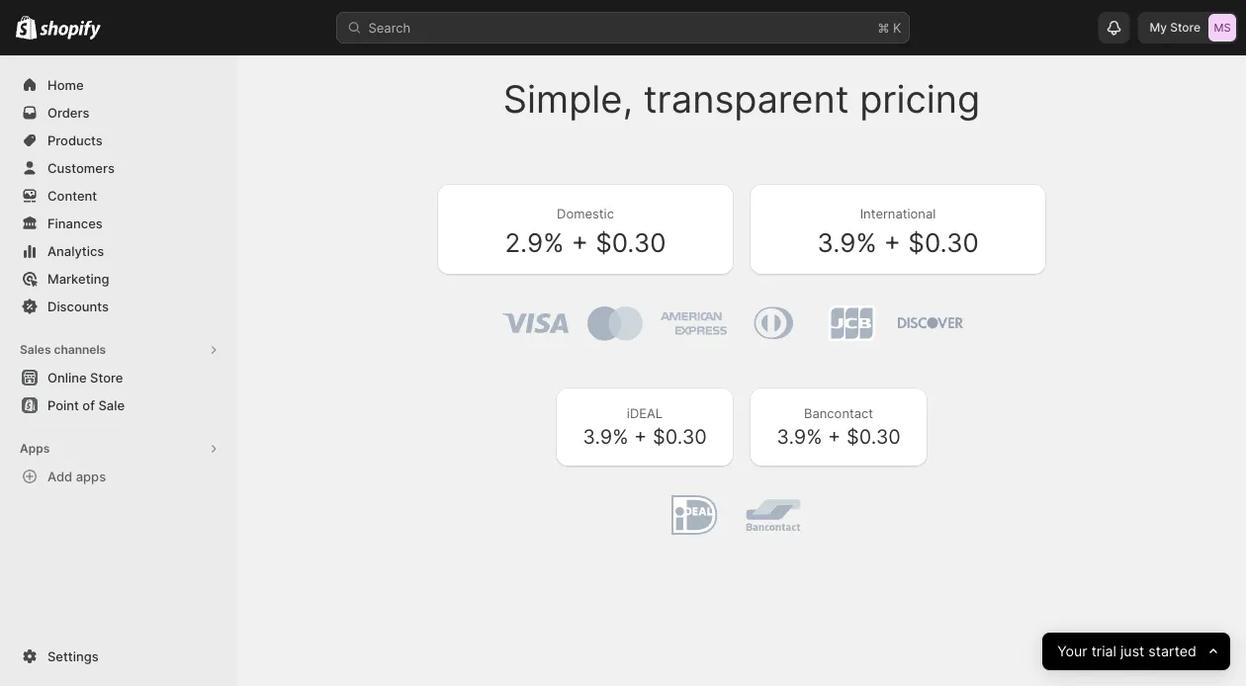 Task type: locate. For each thing, give the bounding box(es) containing it.
your trial just started button
[[1042, 633, 1230, 671]]

+ inside bancontact 3.9% + $0.30
[[828, 425, 841, 449]]

+ inside international 3.9% + $0.30
[[884, 227, 901, 259]]

2.9%
[[505, 227, 564, 259]]

of
[[82, 398, 95, 413]]

+
[[571, 227, 588, 259], [884, 227, 901, 259], [634, 425, 647, 449], [828, 425, 841, 449]]

sales
[[20, 343, 51, 357]]

my store image
[[1209, 14, 1236, 42]]

ideal image
[[655, 491, 734, 540]]

shopify image
[[16, 15, 37, 39], [40, 20, 101, 40]]

store inside button
[[90, 370, 123, 385]]

3.9% inside international 3.9% + $0.30
[[817, 227, 877, 259]]

+ inside the domestic 2.9% + $0.30
[[571, 227, 588, 259]]

$0.30 inside bancontact 3.9% + $0.30
[[847, 425, 901, 449]]

point
[[47, 398, 79, 413]]

0 vertical spatial store
[[1170, 20, 1201, 35]]

+ down the bancontact
[[828, 425, 841, 449]]

customers link
[[12, 154, 226, 182]]

just
[[1120, 643, 1144, 660]]

0 horizontal spatial store
[[90, 370, 123, 385]]

orders link
[[12, 99, 226, 127]]

bancontact
[[804, 406, 873, 421]]

point of sale link
[[12, 392, 226, 419]]

$0.30 inside international 3.9% + $0.30
[[908, 227, 979, 259]]

store right my in the top right of the page
[[1170, 20, 1201, 35]]

pricing
[[860, 76, 980, 122]]

1 horizontal spatial shopify image
[[40, 20, 101, 40]]

$0.30 for bancontact 3.9% + $0.30
[[847, 425, 901, 449]]

products link
[[12, 127, 226, 154]]

ideal 3.9% + $0.30
[[583, 406, 707, 449]]

$0.30 for ideal 3.9% + $0.30
[[653, 425, 707, 449]]

customers
[[47, 160, 115, 176]]

1 vertical spatial store
[[90, 370, 123, 385]]

1 horizontal spatial store
[[1170, 20, 1201, 35]]

started
[[1148, 643, 1197, 660]]

settings link
[[12, 643, 226, 671]]

+ for bancontact 3.9% + $0.30
[[828, 425, 841, 449]]

store
[[1170, 20, 1201, 35], [90, 370, 123, 385]]

$0.30 inside ideal 3.9% + $0.30
[[653, 425, 707, 449]]

3.9% down ideal
[[583, 425, 629, 449]]

store for my store
[[1170, 20, 1201, 35]]

$0.30 down ideal
[[653, 425, 707, 449]]

$0.30 down the bancontact
[[847, 425, 901, 449]]

+ for ideal 3.9% + $0.30
[[634, 425, 647, 449]]

transparent
[[644, 76, 849, 122]]

international 3.9% + $0.30
[[817, 206, 979, 259]]

visa image
[[497, 299, 576, 348]]

$0.30 down the international
[[908, 227, 979, 259]]

3.9% inside bancontact 3.9% + $0.30
[[777, 425, 822, 449]]

sale
[[98, 398, 125, 413]]

store for online store
[[90, 370, 123, 385]]

3.9% down the international
[[817, 227, 877, 259]]

discover image
[[892, 299, 971, 348]]

+ for domestic 2.9% + $0.30
[[571, 227, 588, 259]]

+ inside ideal 3.9% + $0.30
[[634, 425, 647, 449]]

marketing link
[[12, 265, 226, 293]]

3.9%
[[817, 227, 877, 259], [583, 425, 629, 449], [777, 425, 822, 449]]

bancontact 3.9% + $0.30
[[777, 406, 901, 449]]

online store
[[47, 370, 123, 385]]

store up sale
[[90, 370, 123, 385]]

apps
[[20, 442, 50, 456]]

your
[[1057, 643, 1088, 660]]

$0.30 down domestic
[[596, 227, 666, 259]]

analytics
[[47, 243, 104, 259]]

+ down ideal
[[634, 425, 647, 449]]

$0.30
[[596, 227, 666, 259], [908, 227, 979, 259], [653, 425, 707, 449], [847, 425, 901, 449]]

+ down domestic
[[571, 227, 588, 259]]

bancontact image
[[734, 491, 813, 540]]

$0.30 for international 3.9% + $0.30
[[908, 227, 979, 259]]

+ down the international
[[884, 227, 901, 259]]

3.9% down the bancontact
[[777, 425, 822, 449]]

domestic 2.9% + $0.30
[[505, 206, 666, 259]]

trial
[[1091, 643, 1117, 660]]

channels
[[54, 343, 106, 357]]

online store button
[[0, 364, 237, 392]]

discounts link
[[12, 293, 226, 320]]

0 horizontal spatial shopify image
[[16, 15, 37, 39]]

$0.30 inside the domestic 2.9% + $0.30
[[596, 227, 666, 259]]

3.9% for 2.9% + $0.30
[[817, 227, 877, 259]]

orders
[[47, 105, 89, 120]]

analytics link
[[12, 237, 226, 265]]

add apps
[[47, 469, 106, 484]]



Task type: describe. For each thing, give the bounding box(es) containing it.
apps
[[76, 469, 106, 484]]

mastercard image
[[576, 299, 655, 348]]

search
[[368, 20, 411, 35]]

add apps button
[[12, 463, 226, 491]]

online
[[47, 370, 87, 385]]

$0.30 for domestic 2.9% + $0.30
[[596, 227, 666, 259]]

my
[[1150, 20, 1167, 35]]

ideal
[[627, 406, 663, 421]]

point of sale button
[[0, 392, 237, 419]]

products
[[47, 133, 103, 148]]

american express image
[[655, 299, 734, 348]]

domestic
[[557, 206, 614, 221]]

3.9% inside ideal 3.9% + $0.30
[[583, 425, 629, 449]]

online store link
[[12, 364, 226, 392]]

point of sale
[[47, 398, 125, 413]]

jcb image
[[813, 299, 892, 348]]

simple, transparent pricing
[[503, 76, 980, 122]]

marketing
[[47, 271, 109, 286]]

sales channels button
[[12, 336, 226, 364]]

add
[[47, 469, 72, 484]]

settings
[[47, 649, 99, 664]]

⌘
[[878, 20, 890, 35]]

+ for international 3.9% + $0.30
[[884, 227, 901, 259]]

home link
[[12, 71, 226, 99]]

content link
[[12, 182, 226, 210]]

finances
[[47, 216, 103, 231]]

my store
[[1150, 20, 1201, 35]]

international
[[860, 206, 936, 221]]

3.9% for 3.9% + $0.30
[[777, 425, 822, 449]]

k
[[893, 20, 902, 35]]

apps button
[[12, 435, 226, 463]]

diners club image
[[734, 299, 813, 348]]

your trial just started
[[1057, 643, 1197, 660]]

content
[[47, 188, 97, 203]]

sales channels
[[20, 343, 106, 357]]

simple,
[[503, 76, 633, 122]]

home
[[47, 77, 84, 92]]

⌘ k
[[878, 20, 902, 35]]

discounts
[[47, 299, 109, 314]]

finances link
[[12, 210, 226, 237]]



Task type: vqa. For each thing, say whether or not it's contained in the screenshot.
$0.30 inside the Bancontact 3.9% + $0.30
yes



